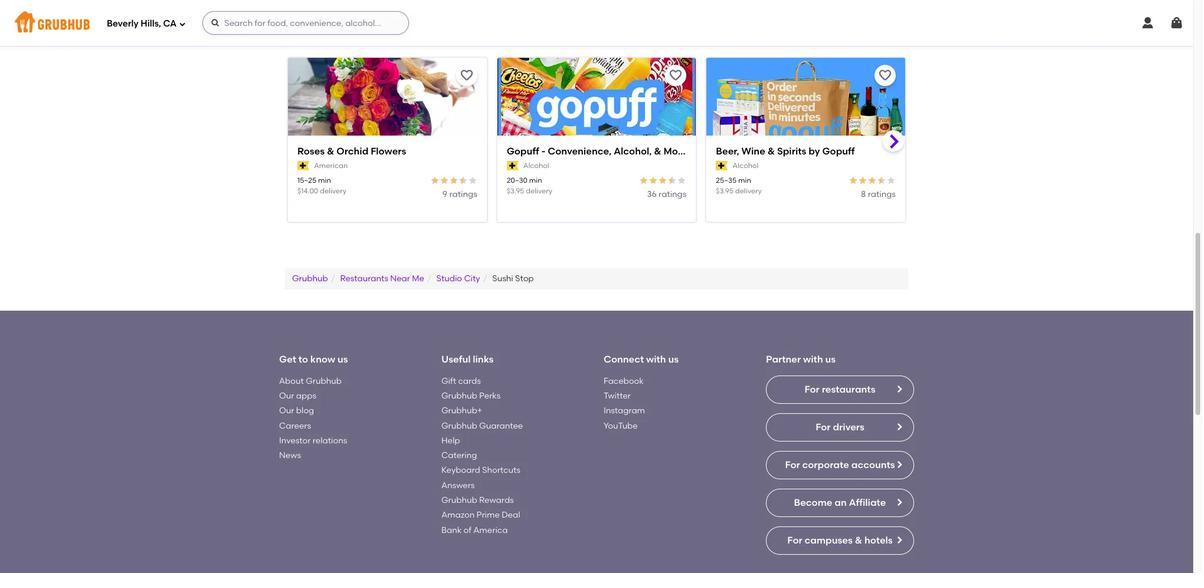 Task type: describe. For each thing, give the bounding box(es) containing it.
for for for corporate accounts
[[785, 460, 800, 471]]

news link
[[279, 451, 301, 461]]

sushi
[[493, 274, 514, 284]]

near
[[390, 274, 410, 284]]

sushi stop
[[493, 274, 534, 284]]

save this restaurant image for roses & orchid flowers
[[460, 69, 474, 83]]

bank of america link
[[442, 526, 508, 536]]

with for connect
[[647, 354, 666, 366]]

with for partner
[[804, 354, 823, 366]]

useful
[[442, 354, 471, 366]]

beverly hills, ca
[[107, 18, 177, 29]]

facebook twitter instagram youtube
[[604, 377, 645, 431]]

2 gopuff from the left
[[823, 146, 855, 157]]

about
[[279, 377, 304, 387]]

right image for for corporate accounts
[[895, 460, 905, 470]]

& up american
[[327, 146, 334, 157]]

careers link
[[279, 421, 311, 431]]

become an affiliate link
[[766, 489, 915, 518]]

alcohol for -
[[524, 162, 549, 170]]

deal
[[502, 511, 520, 521]]

gift
[[442, 377, 456, 387]]

$3.95 for gopuff - convenience, alcohol, & more
[[507, 187, 524, 195]]

grubhub+ link
[[442, 406, 482, 416]]

convenience,
[[548, 146, 612, 157]]

gopuff - convenience, alcohol, & more link
[[507, 145, 688, 159]]

-
[[542, 146, 546, 157]]

facebook link
[[604, 377, 644, 387]]

of
[[464, 526, 472, 536]]

facebook
[[604, 377, 644, 387]]

hotels
[[865, 535, 893, 546]]

campuses
[[805, 535, 853, 546]]

9
[[443, 189, 448, 199]]

1 vertical spatial to
[[299, 354, 308, 366]]

beer,
[[716, 146, 740, 157]]

roses
[[298, 146, 325, 157]]

partner
[[766, 354, 801, 366]]

beer, wine & spirits by gopuff
[[716, 146, 855, 157]]

$3.95 for beer, wine & spirits by gopuff
[[716, 187, 734, 195]]

restaurants near me
[[340, 274, 424, 284]]

delivered fastest to you
[[288, 29, 434, 44]]

gift cards link
[[442, 377, 481, 387]]

subscription pass image for beer, wine & spirits by gopuff
[[716, 161, 728, 171]]

delivery for wine
[[736, 187, 762, 195]]

about grubhub link
[[279, 377, 342, 387]]

save this restaurant button for beer, wine & spirits by gopuff
[[875, 65, 896, 86]]

1 svg image from the left
[[1141, 16, 1155, 30]]

city
[[464, 274, 480, 284]]

connect
[[604, 354, 644, 366]]

save this restaurant button for roses & orchid flowers
[[456, 65, 477, 86]]

fastest
[[350, 29, 393, 44]]

2 our from the top
[[279, 406, 294, 416]]

us for connect with us
[[669, 354, 679, 366]]

relations
[[313, 436, 347, 446]]

grubhub down grubhub+
[[442, 421, 478, 431]]

shortcuts
[[482, 466, 521, 476]]

instagram link
[[604, 406, 645, 416]]

wine
[[742, 146, 766, 157]]

8
[[861, 189, 866, 199]]

flowers
[[371, 146, 406, 157]]

guarantee
[[479, 421, 523, 431]]

an
[[835, 497, 847, 509]]

amazon prime deal link
[[442, 511, 520, 521]]

catering link
[[442, 451, 477, 461]]

save this restaurant image for gopuff - convenience, alcohol, & more
[[669, 69, 683, 83]]

for for for restaurants
[[805, 384, 820, 395]]

grubhub down gift cards link
[[442, 391, 478, 401]]

answers link
[[442, 481, 475, 491]]

news
[[279, 451, 301, 461]]

us for partner with us
[[826, 354, 836, 366]]

studio city link
[[437, 274, 480, 284]]

stop
[[516, 274, 534, 284]]

get
[[279, 354, 296, 366]]

for drivers
[[816, 422, 865, 433]]

for campuses & hotels link
[[766, 527, 915, 555]]

grubhub inside about grubhub our apps our blog careers investor relations news
[[306, 377, 342, 387]]

grubhub guarantee link
[[442, 421, 523, 431]]

20–30
[[507, 177, 528, 185]]

drivers
[[833, 422, 865, 433]]

studio
[[437, 274, 462, 284]]

roses & orchid flowers
[[298, 146, 406, 157]]

for corporate accounts
[[785, 460, 895, 471]]

useful links
[[442, 354, 494, 366]]

15–25 min $14.00 delivery
[[298, 177, 347, 195]]

investor relations link
[[279, 436, 347, 446]]

perks
[[479, 391, 501, 401]]

prime
[[477, 511, 500, 521]]

twitter link
[[604, 391, 631, 401]]

ratings for gopuff - convenience, alcohol, & more
[[659, 189, 687, 199]]

youtube link
[[604, 421, 638, 431]]

youtube
[[604, 421, 638, 431]]

right image for for restaurants
[[895, 385, 905, 394]]

gopuff - convenience, alcohol, & more logo image
[[498, 58, 696, 156]]

rewards
[[479, 496, 514, 506]]



Task type: locate. For each thing, give the bounding box(es) containing it.
20–30 min $3.95 delivery
[[507, 177, 553, 195]]

&
[[327, 146, 334, 157], [654, 146, 662, 157], [768, 146, 775, 157], [855, 535, 863, 546]]

0 vertical spatial to
[[396, 29, 409, 44]]

for drivers link
[[766, 414, 915, 442]]

subscription pass image for roses & orchid flowers
[[298, 161, 310, 171]]

2 save this restaurant button from the left
[[666, 65, 687, 86]]

delivery down american
[[320, 187, 347, 195]]

grubhub link
[[292, 274, 328, 284]]

delivery down the 25–35
[[736, 187, 762, 195]]

& left more
[[654, 146, 662, 157]]

delivery for &
[[320, 187, 347, 195]]

our
[[279, 391, 294, 401], [279, 406, 294, 416]]

for left the campuses
[[788, 535, 803, 546]]

by
[[809, 146, 820, 157]]

right image for for campuses & hotels
[[895, 536, 905, 545]]

right image inside for drivers link
[[895, 423, 905, 432]]

amazon
[[442, 511, 475, 521]]

min right the 25–35
[[739, 177, 751, 185]]

for inside for restaurants link
[[805, 384, 820, 395]]

1 horizontal spatial $3.95
[[716, 187, 734, 195]]

3 ratings from the left
[[868, 189, 896, 199]]

main navigation navigation
[[0, 0, 1194, 46]]

2 right image from the top
[[895, 423, 905, 432]]

2 save this restaurant image from the left
[[669, 69, 683, 83]]

1 gopuff from the left
[[507, 146, 539, 157]]

min inside '25–35 min $3.95 delivery'
[[739, 177, 751, 185]]

2 svg image from the left
[[1170, 16, 1184, 30]]

you
[[412, 29, 434, 44]]

roses & orchid flowers link
[[298, 145, 477, 159]]

0 horizontal spatial delivery
[[320, 187, 347, 195]]

alcohol down wine at top
[[733, 162, 759, 170]]

min down american
[[318, 177, 331, 185]]

delivery
[[320, 187, 347, 195], [526, 187, 553, 195], [736, 187, 762, 195]]

0 horizontal spatial subscription pass image
[[298, 161, 310, 171]]

right image inside for corporate accounts link
[[895, 460, 905, 470]]

corporate
[[803, 460, 850, 471]]

for campuses & hotels
[[788, 535, 893, 546]]

right image for become an affiliate
[[895, 498, 905, 508]]

studio city
[[437, 274, 480, 284]]

know
[[311, 354, 335, 366]]

2 delivery from the left
[[526, 187, 553, 195]]

beverly
[[107, 18, 139, 29]]

1 horizontal spatial subscription pass image
[[716, 161, 728, 171]]

investor
[[279, 436, 311, 446]]

grubhub+
[[442, 406, 482, 416]]

to left you
[[396, 29, 409, 44]]

grubhub left restaurants
[[292, 274, 328, 284]]

1 horizontal spatial svg image
[[211, 18, 220, 28]]

right image inside for campuses & hotels link
[[895, 536, 905, 545]]

0 horizontal spatial save this restaurant button
[[456, 65, 477, 86]]

about grubhub our apps our blog careers investor relations news
[[279, 377, 347, 461]]

ca
[[163, 18, 177, 29]]

us
[[338, 354, 348, 366], [669, 354, 679, 366], [826, 354, 836, 366]]

accounts
[[852, 460, 895, 471]]

become an affiliate
[[794, 497, 887, 509]]

right image for for drivers
[[895, 423, 905, 432]]

more
[[664, 146, 688, 157]]

blog
[[296, 406, 314, 416]]

catering
[[442, 451, 477, 461]]

1 us from the left
[[338, 354, 348, 366]]

3 save this restaurant image from the left
[[879, 69, 893, 83]]

0 vertical spatial right image
[[895, 385, 905, 394]]

for inside for corporate accounts link
[[785, 460, 800, 471]]

1 horizontal spatial to
[[396, 29, 409, 44]]

2 horizontal spatial save this restaurant button
[[875, 65, 896, 86]]

2 horizontal spatial ratings
[[868, 189, 896, 199]]

grubhub
[[292, 274, 328, 284], [306, 377, 342, 387], [442, 391, 478, 401], [442, 421, 478, 431], [442, 496, 478, 506]]

2 subscription pass image from the left
[[716, 161, 728, 171]]

star icon image
[[430, 176, 440, 185], [440, 176, 449, 185], [449, 176, 459, 185], [459, 176, 468, 185], [459, 176, 468, 185], [468, 176, 477, 185], [640, 176, 649, 185], [649, 176, 659, 185], [659, 176, 668, 185], [668, 176, 677, 185], [668, 176, 677, 185], [677, 176, 687, 185], [849, 176, 858, 185], [858, 176, 868, 185], [868, 176, 877, 185], [877, 176, 887, 185], [877, 176, 887, 185], [887, 176, 896, 185]]

our blog link
[[279, 406, 314, 416]]

0 horizontal spatial $3.95
[[507, 187, 524, 195]]

us right connect
[[669, 354, 679, 366]]

beer, wine & spirits by gopuff logo image
[[707, 58, 906, 156]]

gopuff right by
[[823, 146, 855, 157]]

min for beer,
[[739, 177, 751, 185]]

Search for food, convenience, alcohol... search field
[[203, 11, 409, 35]]

min right 20–30
[[529, 177, 542, 185]]

for inside for drivers link
[[816, 422, 831, 433]]

our apps link
[[279, 391, 317, 401]]

1 horizontal spatial save this restaurant image
[[669, 69, 683, 83]]

3 delivery from the left
[[736, 187, 762, 195]]

ratings right 36
[[659, 189, 687, 199]]

hills,
[[141, 18, 161, 29]]

links
[[473, 354, 494, 366]]

alcohol,
[[614, 146, 652, 157]]

alcohol for wine
[[733, 162, 759, 170]]

for inside for campuses & hotels link
[[788, 535, 803, 546]]

delivery inside '25–35 min $3.95 delivery'
[[736, 187, 762, 195]]

for for for campuses & hotels
[[788, 535, 803, 546]]

2 horizontal spatial delivery
[[736, 187, 762, 195]]

affiliate
[[849, 497, 887, 509]]

help link
[[442, 436, 460, 446]]

for corporate accounts link
[[766, 451, 915, 480]]

36 ratings
[[647, 189, 687, 199]]

careers
[[279, 421, 311, 431]]

partner with us
[[766, 354, 836, 366]]

ratings for beer, wine & spirits by gopuff
[[868, 189, 896, 199]]

subscription pass image
[[298, 161, 310, 171], [716, 161, 728, 171]]

us up for restaurants
[[826, 354, 836, 366]]

delivered
[[288, 29, 347, 44]]

for for for drivers
[[816, 422, 831, 433]]

0 horizontal spatial with
[[647, 354, 666, 366]]

subscription pass image
[[507, 161, 519, 171]]

0 horizontal spatial svg image
[[1141, 16, 1155, 30]]

grubhub perks link
[[442, 391, 501, 401]]

roses & orchid flowers logo image
[[288, 58, 487, 156]]

1 horizontal spatial delivery
[[526, 187, 553, 195]]

1 horizontal spatial svg image
[[1170, 16, 1184, 30]]

2 vertical spatial right image
[[895, 460, 905, 470]]

1 right image from the top
[[895, 385, 905, 394]]

delivery inside 20–30 min $3.95 delivery
[[526, 187, 553, 195]]

for
[[805, 384, 820, 395], [816, 422, 831, 433], [785, 460, 800, 471], [788, 535, 803, 546]]

0 horizontal spatial to
[[299, 354, 308, 366]]

1 horizontal spatial save this restaurant button
[[666, 65, 687, 86]]

right image right affiliate
[[895, 498, 905, 508]]

1 horizontal spatial with
[[804, 354, 823, 366]]

save this restaurant button
[[456, 65, 477, 86], [666, 65, 687, 86], [875, 65, 896, 86]]

bank
[[442, 526, 462, 536]]

1 delivery from the left
[[320, 187, 347, 195]]

right image
[[895, 498, 905, 508], [895, 536, 905, 545]]

1 save this restaurant image from the left
[[460, 69, 474, 83]]

right image inside become an affiliate 'link'
[[895, 498, 905, 508]]

0 horizontal spatial alcohol
[[524, 162, 549, 170]]

gopuff - convenience, alcohol, & more
[[507, 146, 688, 157]]

1 horizontal spatial min
[[529, 177, 542, 185]]

& left hotels
[[855, 535, 863, 546]]

right image
[[895, 385, 905, 394], [895, 423, 905, 432], [895, 460, 905, 470]]

delivery down 20–30
[[526, 187, 553, 195]]

connect with us
[[604, 354, 679, 366]]

25–35 min $3.95 delivery
[[716, 177, 762, 195]]

grubhub down the answers link
[[442, 496, 478, 506]]

2 with from the left
[[804, 354, 823, 366]]

1 with from the left
[[647, 354, 666, 366]]

3 right image from the top
[[895, 460, 905, 470]]

with
[[647, 354, 666, 366], [804, 354, 823, 366]]

apps
[[296, 391, 317, 401]]

$3.95 down the 25–35
[[716, 187, 734, 195]]

save this restaurant button for gopuff - convenience, alcohol, & more
[[666, 65, 687, 86]]

to
[[396, 29, 409, 44], [299, 354, 308, 366]]

for restaurants link
[[766, 376, 915, 404]]

with right connect
[[647, 354, 666, 366]]

2 alcohol from the left
[[733, 162, 759, 170]]

for down partner with us
[[805, 384, 820, 395]]

1 right image from the top
[[895, 498, 905, 508]]

2 $3.95 from the left
[[716, 187, 734, 195]]

gopuff up subscription pass icon
[[507, 146, 539, 157]]

0 horizontal spatial ratings
[[450, 189, 477, 199]]

ratings for roses & orchid flowers
[[450, 189, 477, 199]]

gift cards grubhub perks grubhub+ grubhub guarantee help catering keyboard shortcuts answers grubhub rewards amazon prime deal bank of america
[[442, 377, 523, 536]]

9 ratings
[[443, 189, 477, 199]]

36
[[647, 189, 657, 199]]

answers
[[442, 481, 475, 491]]

8 ratings
[[861, 189, 896, 199]]

right image inside for restaurants link
[[895, 385, 905, 394]]

1 horizontal spatial alcohol
[[733, 162, 759, 170]]

0 horizontal spatial svg image
[[179, 20, 186, 27]]

min for roses
[[318, 177, 331, 185]]

$3.95 inside 20–30 min $3.95 delivery
[[507, 187, 524, 195]]

to right the get
[[299, 354, 308, 366]]

1 vertical spatial right image
[[895, 536, 905, 545]]

2 horizontal spatial min
[[739, 177, 751, 185]]

min
[[318, 177, 331, 185], [529, 177, 542, 185], [739, 177, 751, 185]]

0 horizontal spatial us
[[338, 354, 348, 366]]

2 us from the left
[[669, 354, 679, 366]]

instagram
[[604, 406, 645, 416]]

our up the careers
[[279, 406, 294, 416]]

help
[[442, 436, 460, 446]]

2 horizontal spatial us
[[826, 354, 836, 366]]

& right wine at top
[[768, 146, 775, 157]]

2 min from the left
[[529, 177, 542, 185]]

our down about
[[279, 391, 294, 401]]

svg image
[[1141, 16, 1155, 30], [1170, 16, 1184, 30]]

gopuff
[[507, 146, 539, 157], [823, 146, 855, 157]]

2 horizontal spatial save this restaurant image
[[879, 69, 893, 83]]

3 min from the left
[[739, 177, 751, 185]]

$3.95 inside '25–35 min $3.95 delivery'
[[716, 187, 734, 195]]

beer, wine & spirits by gopuff link
[[716, 145, 896, 159]]

0 horizontal spatial min
[[318, 177, 331, 185]]

grubhub rewards link
[[442, 496, 514, 506]]

1 horizontal spatial gopuff
[[823, 146, 855, 157]]

alcohol down the -
[[524, 162, 549, 170]]

min inside "15–25 min $14.00 delivery"
[[318, 177, 331, 185]]

1 save this restaurant button from the left
[[456, 65, 477, 86]]

for restaurants
[[805, 384, 876, 395]]

delivery for -
[[526, 187, 553, 195]]

delivery inside "15–25 min $14.00 delivery"
[[320, 187, 347, 195]]

min for gopuff
[[529, 177, 542, 185]]

us right know
[[338, 354, 348, 366]]

with right partner
[[804, 354, 823, 366]]

save this restaurant image
[[460, 69, 474, 83], [669, 69, 683, 83], [879, 69, 893, 83]]

0 vertical spatial our
[[279, 391, 294, 401]]

1 horizontal spatial ratings
[[659, 189, 687, 199]]

1 ratings from the left
[[450, 189, 477, 199]]

0 vertical spatial right image
[[895, 498, 905, 508]]

1 $3.95 from the left
[[507, 187, 524, 195]]

orchid
[[337, 146, 369, 157]]

right image right hotels
[[895, 536, 905, 545]]

ratings right 9 on the top
[[450, 189, 477, 199]]

ratings
[[450, 189, 477, 199], [659, 189, 687, 199], [868, 189, 896, 199]]

0 horizontal spatial gopuff
[[507, 146, 539, 157]]

1 vertical spatial our
[[279, 406, 294, 416]]

save this restaurant image for beer, wine & spirits by gopuff
[[879, 69, 893, 83]]

cards
[[458, 377, 481, 387]]

subscription pass image up the 25–35
[[716, 161, 728, 171]]

grubhub down know
[[306, 377, 342, 387]]

restaurants near me link
[[340, 274, 424, 284]]

for left corporate
[[785, 460, 800, 471]]

3 save this restaurant button from the left
[[875, 65, 896, 86]]

restaurants
[[822, 384, 876, 395]]

1 our from the top
[[279, 391, 294, 401]]

1 horizontal spatial us
[[669, 354, 679, 366]]

$3.95 down 20–30
[[507, 187, 524, 195]]

subscription pass image up 15–25
[[298, 161, 310, 171]]

1 subscription pass image from the left
[[298, 161, 310, 171]]

2 right image from the top
[[895, 536, 905, 545]]

1 alcohol from the left
[[524, 162, 549, 170]]

ratings right 8
[[868, 189, 896, 199]]

me
[[412, 274, 424, 284]]

0 horizontal spatial save this restaurant image
[[460, 69, 474, 83]]

for left the "drivers" at right
[[816, 422, 831, 433]]

3 us from the left
[[826, 354, 836, 366]]

svg image
[[211, 18, 220, 28], [179, 20, 186, 27]]

1 vertical spatial right image
[[895, 423, 905, 432]]

america
[[474, 526, 508, 536]]

2 ratings from the left
[[659, 189, 687, 199]]

min inside 20–30 min $3.95 delivery
[[529, 177, 542, 185]]

1 min from the left
[[318, 177, 331, 185]]



Task type: vqa. For each thing, say whether or not it's contained in the screenshot.


